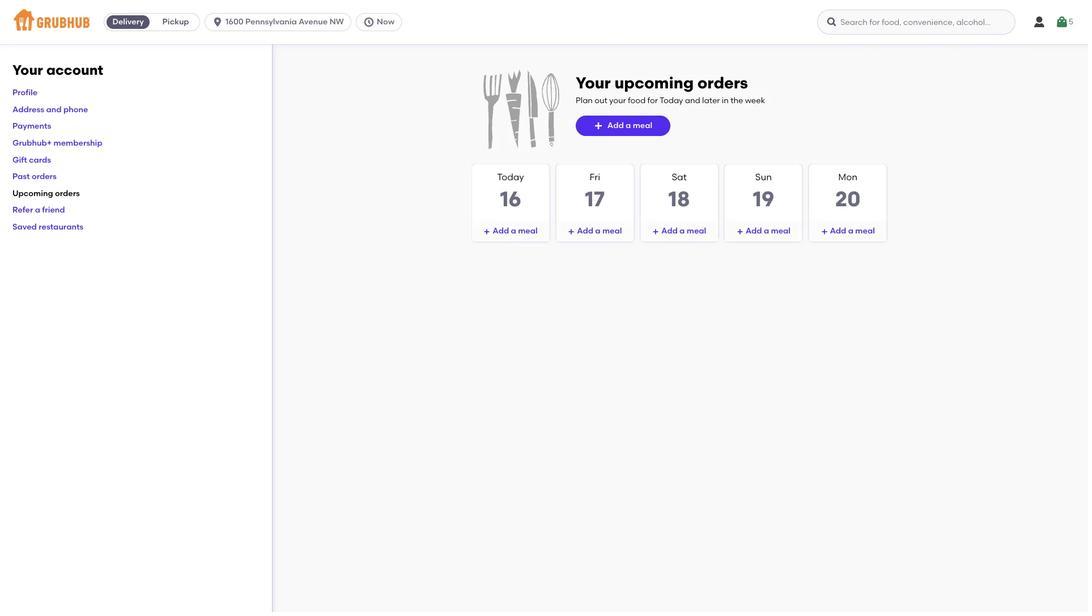 Task type: vqa. For each thing, say whether or not it's contained in the screenshot.
Gift
yes



Task type: describe. For each thing, give the bounding box(es) containing it.
refer a friend
[[12, 205, 65, 215]]

payments link
[[12, 122, 51, 131]]

orders for past orders
[[32, 172, 57, 182]]

membership
[[54, 138, 102, 148]]

avenue
[[299, 17, 328, 27]]

5
[[1069, 17, 1074, 27]]

grubhub+
[[12, 138, 52, 148]]

refer
[[12, 205, 33, 215]]

pennsylvania
[[246, 17, 297, 27]]

add a meal button for 19
[[725, 221, 803, 242]]

a for 18
[[680, 226, 685, 236]]

0 horizontal spatial today
[[497, 172, 524, 183]]

sun 19
[[753, 172, 775, 211]]

meal for 16
[[518, 226, 538, 236]]

add for 16
[[493, 226, 509, 236]]

svg image inside 1600 pennsylvania avenue nw button
[[212, 16, 223, 28]]

19
[[753, 186, 775, 211]]

cards
[[29, 155, 51, 165]]

meal for 19
[[771, 226, 791, 236]]

address and phone link
[[12, 105, 88, 114]]

and inside your upcoming orders plan out your food for today and later in the week
[[685, 96, 701, 105]]

profile
[[12, 88, 37, 98]]

meal for 20
[[856, 226, 875, 236]]

orders inside your upcoming orders plan out your food for today and later in the week
[[698, 73, 748, 92]]

later
[[703, 96, 720, 105]]

saved restaurants
[[12, 222, 83, 232]]

your for upcoming
[[576, 73, 611, 92]]

a right refer
[[35, 205, 40, 215]]

upcoming
[[12, 189, 53, 198]]

add a meal for 17
[[577, 226, 622, 236]]

a for 17
[[596, 226, 601, 236]]

17
[[585, 186, 605, 211]]

past orders
[[12, 172, 57, 182]]

svg image for 19 the 'add a meal' button
[[737, 229, 744, 235]]

gift cards link
[[12, 155, 51, 165]]

upcoming orders link
[[12, 189, 80, 198]]

sat
[[672, 172, 687, 183]]

refer a friend link
[[12, 205, 65, 215]]

main navigation navigation
[[0, 0, 1089, 44]]

meal for 17
[[603, 226, 622, 236]]

add a meal button for 17
[[557, 221, 634, 242]]

svg image inside now button
[[363, 16, 375, 28]]

upcoming
[[615, 73, 694, 92]]

pickup button
[[152, 13, 200, 31]]

add a meal down food
[[608, 121, 653, 130]]

add a meal button for 20
[[810, 221, 887, 242]]

fri 17
[[585, 172, 605, 211]]

in
[[722, 96, 729, 105]]

add a meal for 16
[[493, 226, 538, 236]]

gift cards
[[12, 155, 51, 165]]

1600 pennsylvania avenue nw
[[226, 17, 344, 27]]

a for 16
[[511, 226, 516, 236]]

gift
[[12, 155, 27, 165]]

5 button
[[1056, 12, 1074, 32]]

Search for food, convenience, alcohol... search field
[[818, 10, 1016, 35]]

address
[[12, 105, 44, 114]]

orders for upcoming orders
[[55, 189, 80, 198]]

friend
[[42, 205, 65, 215]]

now
[[377, 17, 395, 27]]



Task type: locate. For each thing, give the bounding box(es) containing it.
payments
[[12, 122, 51, 131]]

plan
[[576, 96, 593, 105]]

a down 18
[[680, 226, 685, 236]]

week
[[745, 96, 766, 105]]

svg image
[[1033, 15, 1047, 29], [1056, 15, 1069, 29], [737, 229, 744, 235], [821, 229, 828, 235]]

add a meal button down 16
[[472, 221, 549, 242]]

add for 18
[[662, 226, 678, 236]]

0 horizontal spatial your
[[12, 62, 43, 78]]

today up 16
[[497, 172, 524, 183]]

add down 19
[[746, 226, 762, 236]]

delivery
[[113, 17, 144, 27]]

meal down 16
[[518, 226, 538, 236]]

today right the for
[[660, 96, 684, 105]]

meal for 18
[[687, 226, 707, 236]]

1600
[[226, 17, 244, 27]]

add a meal button for 18
[[641, 221, 718, 242]]

svg image for 20's the 'add a meal' button
[[821, 229, 828, 235]]

add a meal button
[[576, 116, 671, 136], [472, 221, 549, 242], [557, 221, 634, 242], [641, 221, 718, 242], [725, 221, 803, 242], [810, 221, 887, 242]]

add for 19
[[746, 226, 762, 236]]

add a meal button down your on the top of the page
[[576, 116, 671, 136]]

and left later
[[685, 96, 701, 105]]

account
[[46, 62, 103, 78]]

your account
[[12, 62, 103, 78]]

orders up upcoming orders
[[32, 172, 57, 182]]

add a meal button down 19
[[725, 221, 803, 242]]

and
[[685, 96, 701, 105], [46, 105, 62, 114]]

0 vertical spatial today
[[660, 96, 684, 105]]

svg image for 5 button
[[1056, 15, 1069, 29]]

meal
[[633, 121, 653, 130], [518, 226, 538, 236], [603, 226, 622, 236], [687, 226, 707, 236], [771, 226, 791, 236], [856, 226, 875, 236]]

a down food
[[626, 121, 631, 130]]

orders
[[698, 73, 748, 92], [32, 172, 57, 182], [55, 189, 80, 198]]

today inside your upcoming orders plan out your food for today and later in the week
[[660, 96, 684, 105]]

today 16
[[497, 172, 524, 211]]

your up profile
[[12, 62, 43, 78]]

2 vertical spatial orders
[[55, 189, 80, 198]]

profile link
[[12, 88, 37, 98]]

add a meal down 18
[[662, 226, 707, 236]]

a
[[626, 121, 631, 130], [35, 205, 40, 215], [511, 226, 516, 236], [596, 226, 601, 236], [680, 226, 685, 236], [764, 226, 770, 236], [849, 226, 854, 236]]

svg image inside 5 button
[[1056, 15, 1069, 29]]

1 vertical spatial orders
[[32, 172, 57, 182]]

for
[[648, 96, 658, 105]]

add
[[608, 121, 624, 130], [493, 226, 509, 236], [577, 226, 594, 236], [662, 226, 678, 236], [746, 226, 762, 236], [830, 226, 847, 236]]

orders up the friend
[[55, 189, 80, 198]]

0 vertical spatial orders
[[698, 73, 748, 92]]

0 horizontal spatial and
[[46, 105, 62, 114]]

meal down 17
[[603, 226, 622, 236]]

1 horizontal spatial and
[[685, 96, 701, 105]]

add a meal down 17
[[577, 226, 622, 236]]

add a meal down 20
[[830, 226, 875, 236]]

past orders link
[[12, 172, 57, 182]]

your for account
[[12, 62, 43, 78]]

1 horizontal spatial today
[[660, 96, 684, 105]]

now button
[[356, 13, 407, 31]]

add down 16
[[493, 226, 509, 236]]

upcoming orders
[[12, 189, 80, 198]]

address and phone
[[12, 105, 88, 114]]

your upcoming orders plan out your food for today and later in the week
[[576, 73, 766, 105]]

orders up in
[[698, 73, 748, 92]]

meal down 18
[[687, 226, 707, 236]]

svg image
[[212, 16, 223, 28], [363, 16, 375, 28], [827, 16, 838, 28], [594, 121, 603, 130], [484, 229, 491, 235], [568, 229, 575, 235], [653, 229, 659, 235]]

add for 17
[[577, 226, 594, 236]]

a for 19
[[764, 226, 770, 236]]

add a meal for 18
[[662, 226, 707, 236]]

mon 20
[[836, 172, 861, 211]]

pickup
[[163, 17, 189, 27]]

1 horizontal spatial your
[[576, 73, 611, 92]]

your up out
[[576, 73, 611, 92]]

sat 18
[[669, 172, 691, 211]]

past
[[12, 172, 30, 182]]

a down 16
[[511, 226, 516, 236]]

a down 20
[[849, 226, 854, 236]]

meal down food
[[633, 121, 653, 130]]

add a meal
[[608, 121, 653, 130], [493, 226, 538, 236], [577, 226, 622, 236], [662, 226, 707, 236], [746, 226, 791, 236], [830, 226, 875, 236]]

nw
[[330, 17, 344, 27]]

a down 19
[[764, 226, 770, 236]]

phone
[[63, 105, 88, 114]]

and left the phone
[[46, 105, 62, 114]]

meal down 19
[[771, 226, 791, 236]]

20
[[836, 186, 861, 211]]

sun
[[756, 172, 772, 183]]

add a meal button down 18
[[641, 221, 718, 242]]

add a meal button down 20
[[810, 221, 887, 242]]

food
[[628, 96, 646, 105]]

today
[[660, 96, 684, 105], [497, 172, 524, 183]]

add a meal button for 16
[[472, 221, 549, 242]]

restaurants
[[39, 222, 83, 232]]

a for 20
[[849, 226, 854, 236]]

your
[[610, 96, 626, 105]]

the
[[731, 96, 744, 105]]

a down 17
[[596, 226, 601, 236]]

add down 20
[[830, 226, 847, 236]]

18
[[669, 186, 691, 211]]

saved
[[12, 222, 37, 232]]

add a meal for 19
[[746, 226, 791, 236]]

1 vertical spatial today
[[497, 172, 524, 183]]

add a meal down 16
[[493, 226, 538, 236]]

add a meal button down 17
[[557, 221, 634, 242]]

mon
[[839, 172, 858, 183]]

meal down 20
[[856, 226, 875, 236]]

16
[[500, 186, 522, 211]]

delivery button
[[104, 13, 152, 31]]

1600 pennsylvania avenue nw button
[[205, 13, 356, 31]]

add down 18
[[662, 226, 678, 236]]

your inside your upcoming orders plan out your food for today and later in the week
[[576, 73, 611, 92]]

fri
[[590, 172, 601, 183]]

saved restaurants link
[[12, 222, 83, 232]]

add for 20
[[830, 226, 847, 236]]

out
[[595, 96, 608, 105]]

grubhub+ membership link
[[12, 138, 102, 148]]

grubhub+ membership
[[12, 138, 102, 148]]

add a meal down 19
[[746, 226, 791, 236]]

add down your on the top of the page
[[608, 121, 624, 130]]

your
[[12, 62, 43, 78], [576, 73, 611, 92]]

add a meal for 20
[[830, 226, 875, 236]]

add down 17
[[577, 226, 594, 236]]



